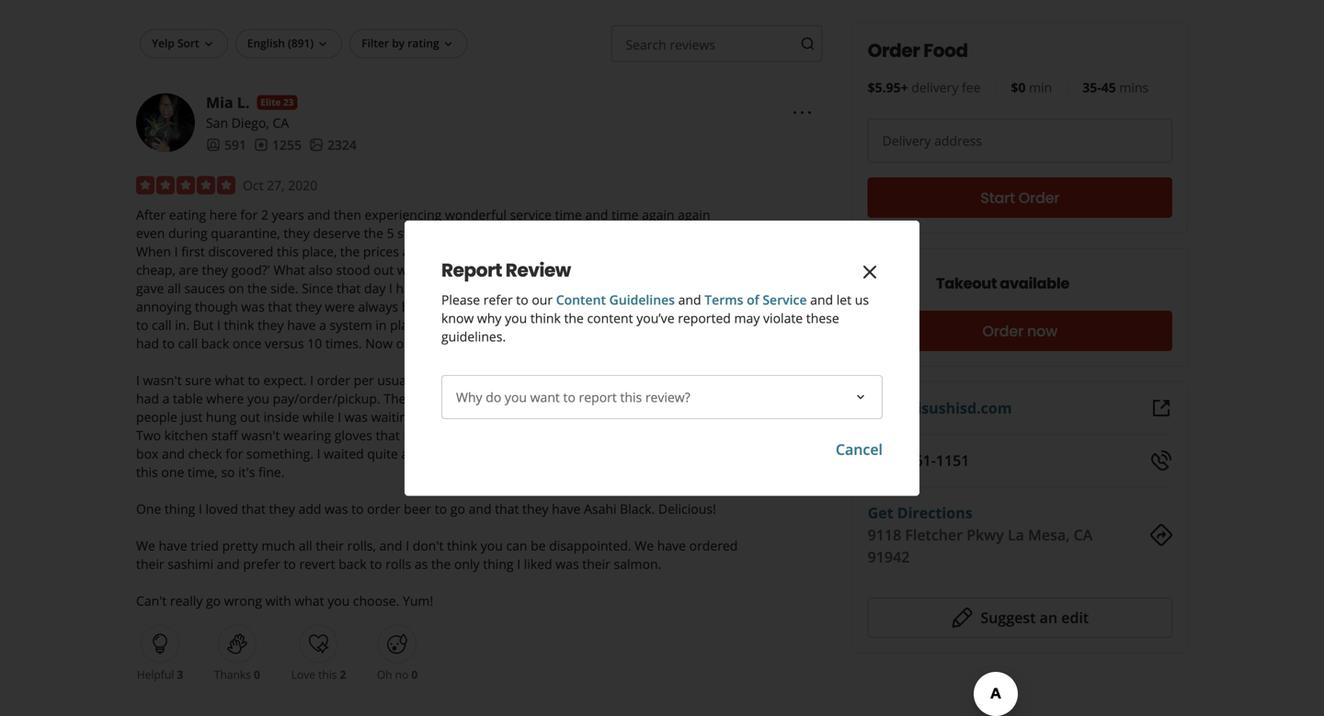 Task type: describe. For each thing, give the bounding box(es) containing it.
they up versus
[[258, 316, 284, 334]]

i right the 'but'
[[217, 316, 221, 334]]

l.
[[237, 92, 250, 112]]

times.
[[325, 335, 362, 352]]

1 vertical spatial one
[[136, 500, 161, 518]]

have left asahi
[[552, 500, 581, 518]]

open
[[562, 427, 593, 444]]

was right it
[[671, 445, 695, 463]]

and up reported
[[678, 291, 701, 308]]

while
[[303, 408, 334, 426]]

only inside we have tried pretty much all their rolls, and i don't think you can be disappointed. we have ordered their sashimi and prefer to revert back to rolls as the only thing i liked was their salmon.
[[454, 555, 480, 573]]

the up stood
[[340, 243, 360, 260]]

their up revert
[[316, 537, 344, 554]]

out inside after eating here for 2 years and then experiencing wonderful service time and time again again even during quarantine, they deserve the 5 stars. i can't believe i haven't reviewed this place yet. when i first discovered this place, the prices automatically made me think 'oh wow their rolls are cheap, are they good?' what also stood out was that when i asked for sauce on the side, they really gave all sauces on the side. since that day i have yet been disappointed. one thing that was annoying though was that they were always busy, and it was super hard to get through sometimes to call in. but i think they have a system in place because it was happening less and less and i only had to call back once versus 10 times. now on to recent experience during quarantine.
[[374, 261, 394, 279]]

rolls inside we have tried pretty much all their rolls, and i don't think you can be disappointed. we have ordered their sashimi and prefer to revert back to rolls as the only thing i liked was their salmon.
[[386, 555, 411, 573]]

their inside after eating here for 2 years and then experiencing wonderful service time and time again again even during quarantine, they deserve the 5 stars. i can't believe i haven't reviewed this place yet. when i first discovered this place, the prices automatically made me think 'oh wow their rolls are cheap, are they good?' what also stood out was that when i asked for sauce on the side, they really gave all sauces on the side. since that day i have yet been disappointed. one thing that was annoying though was that they were always busy, and it was super hard to get through sometimes to call in. but i think they have a system in place because it was happening less and less and i only had to call back once versus 10 times. now on to recent experience during quarantine.
[[636, 243, 664, 260]]

start order button
[[868, 178, 1173, 218]]

small
[[489, 390, 520, 407]]

the
[[384, 390, 406, 407]]

it
[[660, 445, 668, 463]]

gave
[[136, 279, 164, 297]]

was up discrepancy
[[578, 390, 602, 407]]

and up the quarantine. at the top left
[[610, 316, 633, 334]]

thing inside we have tried pretty much all their rolls, and i don't think you can be disappointed. we have ordered their sashimi and prefer to revert back to rolls as the only thing i liked was their salmon.
[[483, 555, 514, 573]]

1 vertical spatial it
[[478, 316, 486, 334]]

hard
[[538, 298, 567, 315]]

mia
[[206, 92, 233, 112]]

the up discrepancy
[[574, 371, 593, 389]]

day
[[364, 279, 386, 297]]

i down wearing
[[317, 445, 321, 463]]

3
[[177, 667, 183, 682]]

had inside after eating here for 2 years and then experiencing wonderful service time and time again again even during quarantine, they deserve the 5 stars. i can't believe i haven't reviewed this place yet. when i first discovered this place, the prices automatically made me think 'oh wow their rolls are cheap, are they good?' what also stood out was that when i asked for sauce on the side, they really gave all sauces on the side. since that day i have yet been disappointed. one thing that was annoying though was that they were always busy, and it was super hard to get through sometimes to call in. but i think they have a system in place because it was happening less and less and i only had to call back once versus 10 times. now on to recent experience during quarantine.
[[136, 335, 159, 352]]

for up saw
[[418, 408, 435, 426]]

table
[[173, 390, 203, 407]]

was down open
[[562, 445, 585, 463]]

after eating here for 2 years and then experiencing wonderful service time and time again again even during quarantine, they deserve the 5 stars. i can't believe i haven't reviewed this place yet. when i first discovered this place, the prices automatically made me think 'oh wow their rolls are cheap, are they good?' what also stood out was that when i asked for sauce on the side, they really gave all sauces on the side. since that day i have yet been disappointed. one thing that was annoying though was that they were always busy, and it was super hard to get through sometimes to call in. but i think they have a system in place because it was happening less and less and i only had to call back once versus 10 times. now on to recent experience during quarantine.
[[136, 206, 727, 352]]

get
[[868, 503, 894, 523]]

but
[[193, 316, 214, 334]]

$0
[[1011, 79, 1026, 96]]

i down 'sometimes'
[[688, 316, 692, 334]]

photos element
[[309, 136, 357, 154]]

and down pretty at the left bottom of the page
[[217, 555, 240, 573]]

2 vertical spatial a
[[402, 445, 409, 463]]

order food
[[868, 38, 968, 63]]

1 time from the left
[[555, 206, 582, 223]]

go inside i wasn't sure what to expect. i order per usual over the phone. walked in the restaurant and they had a table where you pay/order/pickup. the restaurant is small and so it was uncomfortable when people just hung out inside while i was waiting for them to sort some discrepancy on my food order. two kitchen staff wasn't wearing gloves that i saw especially since they open each one of the to go box and check for something. i waited quite a bit and wasn't sure what was happening. it was just this one time, so it's fine.
[[708, 427, 723, 444]]

i right while
[[338, 408, 341, 426]]

10
[[307, 335, 322, 352]]

on right now
[[396, 335, 412, 352]]

all inside after eating here for 2 years and then experiencing wonderful service time and time again again even during quarantine, they deserve the 5 stars. i can't believe i haven't reviewed this place yet. when i first discovered this place, the prices automatically made me think 'oh wow their rolls are cheap, are they good?' what also stood out was that when i asked for sauce on the side, they really gave all sauces on the side. since that day i have yet been disappointed. one thing that was annoying though was that they were always busy, and it was super hard to get through sometimes to call in. but i think they have a system in place because it was happening less and less and i only had to call back once versus 10 times. now on to recent experience during quarantine.
[[167, 279, 181, 297]]

24 directions v2 image
[[1151, 524, 1173, 546]]

2324
[[327, 136, 357, 153]]

2 we from the left
[[635, 537, 654, 554]]

Why do you want to report this review? field
[[441, 375, 883, 419]]

oct
[[243, 176, 264, 194]]

you inside the 'and let us know why you think the content you've reported may violate these guidelines.'
[[505, 309, 527, 327]]

start
[[981, 188, 1015, 208]]

(2 reactions) element
[[340, 667, 346, 682]]

terms of service link
[[705, 291, 807, 308]]

when inside after eating here for 2 years and then experiencing wonderful service time and time again again even during quarantine, they deserve the 5 stars. i can't believe i haven't reviewed this place yet. when i first discovered this place, the prices automatically made me think 'oh wow their rolls are cheap, are they good?' what also stood out was that when i asked for sauce on the side, they really gave all sauces on the side. since that day i have yet been disappointed. one thing that was annoying though was that they were always busy, and it was super hard to get through sometimes to call in. but i think they have a system in place because it was happening less and less and i only had to call back once versus 10 times. now on to recent experience during quarantine.
[[451, 261, 484, 279]]

mins
[[1120, 79, 1149, 96]]

that right loved
[[242, 500, 266, 518]]

the down good?' on the top of page
[[247, 279, 267, 297]]

you left choose. on the left bottom of page
[[328, 592, 350, 610]]

and right bit
[[431, 445, 454, 463]]

yet
[[428, 279, 446, 297]]

91942
[[868, 547, 910, 567]]

cancel
[[836, 439, 883, 459]]

(619) 461-1151
[[868, 451, 970, 470]]

and up 'uncomfortable'
[[663, 371, 686, 389]]

and inside the 'and let us know why you think the content you've reported may violate these guidelines.'
[[810, 291, 833, 308]]

and right the rolls,
[[380, 537, 402, 554]]

sometimes
[[660, 298, 726, 315]]

salmon.
[[614, 555, 662, 573]]

1 horizontal spatial order
[[367, 500, 401, 518]]

'oh
[[580, 243, 601, 260]]

the inside we have tried pretty much all their rolls, and i don't think you can be disappointed. we have ordered their sashimi and prefer to revert back to rolls as the only thing i liked was their salmon.
[[431, 555, 451, 573]]

elite 23 link
[[257, 95, 297, 110]]

1 vertical spatial wasn't
[[241, 427, 280, 444]]

delivery
[[883, 132, 931, 149]]

1 vertical spatial sure
[[499, 445, 526, 463]]

0 horizontal spatial call
[[152, 316, 172, 334]]

wow
[[604, 243, 632, 260]]

expect.
[[264, 371, 307, 389]]

1 less from the left
[[584, 316, 606, 334]]

i left asked
[[488, 261, 491, 279]]

disappointed. inside we have tried pretty much all their rolls, and i don't think you can be disappointed. we have ordered their sashimi and prefer to revert back to rolls as the only thing i liked was their salmon.
[[549, 537, 632, 554]]

of inside i wasn't sure what to expect. i order per usual over the phone. walked in the restaurant and they had a table where you pay/order/pickup. the restaurant is small and so it was uncomfortable when people just hung out inside while i was waiting for them to sort some discrepancy on my food order. two kitchen staff wasn't wearing gloves that i saw especially since they open each one of the to go box and check for something. i waited quite a bit and wasn't sure what was happening. it was just this one time, so it's fine.
[[654, 427, 666, 444]]

1 horizontal spatial 2
[[340, 667, 346, 682]]

1 horizontal spatial call
[[178, 335, 198, 352]]

on down good?' on the top of page
[[228, 279, 244, 297]]

i up the people
[[136, 371, 140, 389]]

23
[[283, 96, 294, 108]]

was right though
[[241, 298, 265, 315]]

1 vertical spatial a
[[162, 390, 170, 407]]

0 horizontal spatial really
[[170, 592, 203, 610]]

what
[[274, 261, 305, 279]]

1 again from the left
[[642, 206, 675, 223]]

it's
[[238, 463, 255, 481]]

0 vertical spatial sure
[[185, 371, 212, 389]]

and let us know why you think the content you've reported may violate these guidelines.
[[441, 291, 869, 345]]

ca inside elite 23 san diego, ca
[[273, 114, 289, 131]]

even
[[136, 224, 165, 242]]

0 vertical spatial what
[[215, 371, 245, 389]]

591
[[224, 136, 246, 153]]

1 horizontal spatial so
[[550, 390, 564, 407]]

and down kitchen
[[162, 445, 185, 463]]

you inside we have tried pretty much all their rolls, and i don't think you can be disappointed. we have ordered their sashimi and prefer to revert back to rolls as the only thing i liked was their salmon.
[[481, 537, 503, 554]]

automatically
[[402, 243, 483, 260]]

two
[[136, 427, 161, 444]]

was up 'sometimes'
[[659, 279, 682, 297]]

suggest
[[981, 608, 1036, 628]]

order inside delivery address start order
[[1019, 188, 1060, 208]]

order inside i wasn't sure what to expect. i order per usual over the phone. walked in the restaurant and they had a table where you pay/order/pickup. the restaurant is small and so it was uncomfortable when people just hung out inside while i was waiting for them to sort some discrepancy on my food order. two kitchen staff wasn't wearing gloves that i saw especially since they open each one of the to go box and check for something. i waited quite a bit and wasn't sure what was happening. it was just this one time, so it's fine.
[[317, 371, 350, 389]]

and up reviewed
[[585, 206, 608, 223]]

with
[[266, 592, 291, 610]]

i left saw
[[403, 427, 407, 444]]

they left 'add'
[[269, 500, 295, 518]]

delicious!
[[658, 500, 716, 518]]

16 photos v2 image
[[309, 138, 324, 152]]

helpful
[[137, 667, 174, 682]]

and down 'sometimes'
[[662, 316, 685, 334]]

they down years
[[284, 224, 310, 242]]

think up once
[[224, 316, 254, 334]]

1 vertical spatial thing
[[165, 500, 195, 518]]

(0 reactions) element for thanks 0
[[254, 667, 260, 682]]

deserve
[[313, 224, 361, 242]]

guidelines.
[[441, 328, 506, 345]]

think up sauce
[[547, 243, 577, 260]]

16 friends v2 image
[[206, 138, 221, 152]]

they up "be"
[[522, 500, 549, 518]]

the down food
[[669, 427, 689, 444]]

available
[[1000, 273, 1070, 294]]

and up because
[[437, 298, 460, 315]]

they down "since"
[[296, 298, 322, 315]]

place,
[[302, 243, 337, 260]]

their up can't
[[136, 555, 164, 573]]

27,
[[267, 176, 285, 194]]

you inside i wasn't sure what to expect. i order per usual over the phone. walked in the restaurant and they had a table where you pay/order/pickup. the restaurant is small and so it was uncomfortable when people just hung out inside while i was waiting for them to sort some discrepancy on my food order. two kitchen staff wasn't wearing gloves that i saw especially since they open each one of the to go box and check for something. i waited quite a bit and wasn't sure what was happening. it was just this one time, so it's fine.
[[247, 390, 270, 407]]

oh
[[377, 667, 392, 682]]

experiencing
[[365, 206, 442, 223]]

0 vertical spatial wasn't
[[143, 371, 182, 389]]

(0 reactions) element for oh no 0
[[411, 667, 418, 682]]

my
[[647, 408, 665, 426]]

0 vertical spatial are
[[696, 243, 716, 260]]

that down 'side,'
[[631, 279, 656, 297]]

24 pencil v2 image
[[951, 607, 974, 629]]

have up sashimi
[[159, 537, 187, 554]]

for down me
[[533, 261, 551, 279]]

they up 'sauces' on the top of the page
[[202, 261, 228, 279]]

have up "busy,"
[[396, 279, 425, 297]]

i down can
[[517, 555, 521, 573]]

wrong
[[224, 592, 262, 610]]

1 horizontal spatial what
[[295, 592, 324, 610]]

to inside report review dialog
[[516, 291, 529, 308]]

and up deserve on the left of the page
[[308, 206, 330, 223]]

disappointed. inside after eating here for 2 years and then experiencing wonderful service time and time again again even during quarantine, they deserve the 5 stars. i can't believe i haven't reviewed this place yet. when i first discovered this place, the prices automatically made me think 'oh wow their rolls are cheap, are they good?' what also stood out was that when i asked for sauce on the side, they really gave all sauces on the side. since that day i have yet been disappointed. one thing that was annoying though was that they were always busy, and it was super hard to get through sometimes to call in. but i think they have a system in place because it was happening less and less and i only had to call back once versus 10 times. now on to recent experience during quarantine.
[[483, 279, 566, 297]]

fee
[[962, 79, 981, 96]]

that up yet
[[424, 261, 448, 279]]

versus
[[265, 335, 304, 352]]

report
[[441, 257, 502, 283]]

guidelines
[[609, 291, 675, 308]]

liked
[[524, 555, 552, 573]]

think inside the 'and let us know why you think the content you've reported may violate these guidelines.'
[[531, 309, 561, 327]]

order now link
[[868, 311, 1173, 351]]

service
[[510, 206, 552, 223]]

oh no 0
[[377, 667, 418, 682]]

1 vertical spatial during
[[542, 335, 581, 352]]

this up wow on the left top of the page
[[631, 224, 652, 242]]

was up experience
[[489, 316, 513, 334]]

0 horizontal spatial restaurant
[[409, 390, 473, 407]]

stood
[[336, 261, 370, 279]]

back inside after eating here for 2 years and then experiencing wonderful service time and time again again even during quarantine, they deserve the 5 stars. i can't believe i haven't reviewed this place yet. when i first discovered this place, the prices automatically made me think 'oh wow their rolls are cheap, are they good?' what also stood out was that when i asked for sauce on the side, they really gave all sauces on the side. since that day i have yet been disappointed. one thing that was annoying though was that they were always busy, and it was super hard to get through sometimes to call in. but i think they have a system in place because it was happening less and less and i only had to call back once versus 10 times. now on to recent experience during quarantine.
[[201, 335, 229, 352]]

of inside report review dialog
[[747, 291, 759, 308]]

this inside i wasn't sure what to expect. i order per usual over the phone. walked in the restaurant and they had a table where you pay/order/pickup. the restaurant is small and so it was uncomfortable when people just hung out inside while i was waiting for them to sort some discrepancy on my food order. two kitchen staff wasn't wearing gloves that i saw especially since they open each one of the to go box and check for something. i waited quite a bit and wasn't sure what was happening. it was just this one time, so it's fine.
[[136, 463, 158, 481]]

have up 'salmon.'
[[657, 537, 686, 554]]

ordered
[[689, 537, 738, 554]]

directions
[[898, 503, 973, 523]]

food
[[924, 38, 968, 63]]

0 horizontal spatial one
[[161, 463, 184, 481]]

$5.95+ delivery fee
[[868, 79, 981, 96]]

refer
[[484, 291, 513, 308]]

order.
[[700, 408, 736, 426]]

the left 5
[[364, 224, 384, 242]]

1 horizontal spatial one
[[628, 427, 651, 444]]

something.
[[246, 445, 314, 463]]

35-45 mins
[[1083, 79, 1149, 96]]

quarantine.
[[585, 335, 654, 352]]

was down prices
[[397, 261, 421, 279]]

i left loved
[[199, 500, 202, 518]]

i right the day
[[389, 279, 393, 297]]

0 vertical spatial during
[[168, 224, 208, 242]]

that down stood
[[337, 279, 361, 297]]

for up quarantine, on the left top of page
[[240, 206, 258, 223]]

reviewed
[[573, 224, 627, 242]]

since
[[302, 279, 333, 297]]

2 horizontal spatial what
[[529, 445, 559, 463]]

when inside i wasn't sure what to expect. i order per usual over the phone. walked in the restaurant and they had a table where you pay/order/pickup. the restaurant is small and so it was uncomfortable when people just hung out inside while i was waiting for them to sort some discrepancy on my food order. two kitchen staff wasn't wearing gloves that i saw especially since they open each one of the to go box and check for something. i waited quite a bit and wasn't sure what was happening. it was just this one time, so it's fine.
[[698, 390, 731, 407]]

out inside i wasn't sure what to expect. i order per usual over the phone. walked in the restaurant and they had a table where you pay/order/pickup. the restaurant is small and so it was uncomfortable when people just hung out inside while i was waiting for them to sort some discrepancy on my food order. two kitchen staff wasn't wearing gloves that i saw especially since they open each one of the to go box and check for something. i waited quite a bit and wasn't sure what was happening. it was just this one time, so it's fine.
[[240, 408, 260, 426]]

thing inside after eating here for 2 years and then experiencing wonderful service time and time again again even during quarantine, they deserve the 5 stars. i can't believe i haven't reviewed this place yet. when i first discovered this place, the prices automatically made me think 'oh wow their rolls are cheap, are they good?' what also stood out was that when i asked for sauce on the side, they really gave all sauces on the side. since that day i have yet been disappointed. one thing that was annoying though was that they were always busy, and it was super hard to get through sometimes to call in. but i think they have a system in place because it was happening less and less and i only had to call back once versus 10 times. now on to recent experience during quarantine.
[[597, 279, 628, 297]]

one inside after eating here for 2 years and then experiencing wonderful service time and time again again even during quarantine, they deserve the 5 stars. i can't believe i haven't reviewed this place yet. when i first discovered this place, the prices automatically made me think 'oh wow their rolls are cheap, are they good?' what also stood out was that when i asked for sauce on the side, they really gave all sauces on the side. since that day i have yet been disappointed. one thing that was annoying though was that they were always busy, and it was super hard to get through sometimes to call in. but i think they have a system in place because it was happening less and less and i only had to call back once versus 10 times. now on to recent experience during quarantine.
[[569, 279, 594, 297]]



Task type: locate. For each thing, give the bounding box(es) containing it.
had inside i wasn't sure what to expect. i order per usual over the phone. walked in the restaurant and they had a table where you pay/order/pickup. the restaurant is small and so it was uncomfortable when people just hung out inside while i was waiting for them to sort some discrepancy on my food order. two kitchen staff wasn't wearing gloves that i saw especially since they open each one of the to go box and check for something. i waited quite a bit and wasn't sure what was happening. it was just this one time, so it's fine.
[[136, 390, 159, 407]]

what
[[215, 371, 245, 389], [529, 445, 559, 463], [295, 592, 324, 610]]

less down through
[[636, 316, 659, 334]]

have up the 10
[[287, 316, 316, 334]]

1 vertical spatial of
[[654, 427, 666, 444]]

eating
[[169, 206, 206, 223]]

on down 'oh
[[592, 261, 608, 279]]

1 horizontal spatial place
[[656, 224, 687, 242]]

really up terms
[[694, 261, 727, 279]]

of up 'may'
[[747, 291, 759, 308]]

1 vertical spatial one
[[161, 463, 184, 481]]

for
[[240, 206, 258, 223], [533, 261, 551, 279], [418, 408, 435, 426], [226, 445, 243, 463]]

2 inside after eating here for 2 years and then experiencing wonderful service time and time again again even during quarantine, they deserve the 5 stars. i can't believe i haven't reviewed this place yet. when i first discovered this place, the prices automatically made me think 'oh wow their rolls are cheap, are they good?' what also stood out was that when i asked for sauce on the side, they really gave all sauces on the side. since that day i have yet been disappointed. one thing that was annoying though was that they were always busy, and it was super hard to get through sometimes to call in. but i think they have a system in place because it was happening less and less and i only had to call back once versus 10 times. now on to recent experience during quarantine.
[[261, 206, 269, 223]]

0 vertical spatial of
[[747, 291, 759, 308]]

all inside we have tried pretty much all their rolls, and i don't think you can be disappointed. we have ordered their sashimi and prefer to revert back to rolls as the only thing i liked was their salmon.
[[299, 537, 312, 554]]

back down the rolls,
[[339, 555, 367, 573]]

their up 'side,'
[[636, 243, 664, 260]]

5
[[387, 224, 394, 242]]

2 horizontal spatial thing
[[597, 279, 628, 297]]

1 horizontal spatial (0 reactions) element
[[411, 667, 418, 682]]

you've
[[637, 309, 675, 327]]

order for now
[[983, 321, 1024, 342]]

rolls inside after eating here for 2 years and then experiencing wonderful service time and time again again even during quarantine, they deserve the 5 stars. i can't believe i haven't reviewed this place yet. when i first discovered this place, the prices automatically made me think 'oh wow their rolls are cheap, are they good?' what also stood out was that when i asked for sauce on the side, they really gave all sauces on the side. since that day i have yet been disappointed. one thing that was annoying though was that they were always busy, and it was super hard to get through sometimes to call in. but i think they have a system in place because it was happening less and less and i only had to call back once versus 10 times. now on to recent experience during quarantine.
[[667, 243, 693, 260]]

annoying
[[136, 298, 192, 315]]

2 horizontal spatial wasn't
[[457, 445, 496, 463]]

saw
[[410, 427, 434, 444]]

0 vertical spatial only
[[695, 316, 721, 334]]

restaurant up 'uncomfortable'
[[597, 371, 660, 389]]

1 horizontal spatial just
[[698, 445, 720, 463]]

0 horizontal spatial it
[[463, 298, 471, 315]]

24 phone v2 image
[[1151, 450, 1173, 472]]

cancel button
[[836, 439, 883, 459]]

2 vertical spatial thing
[[483, 555, 514, 573]]

we
[[136, 537, 155, 554], [635, 537, 654, 554]]

think inside we have tried pretty much all their rolls, and i don't think you can be disappointed. we have ordered their sashimi and prefer to revert back to rolls as the only thing i liked was their salmon.
[[447, 537, 477, 554]]

during down happening in the top of the page
[[542, 335, 581, 352]]

i left don't
[[406, 537, 409, 554]]

0 vertical spatial in
[[376, 316, 387, 334]]

one up happening.
[[628, 427, 651, 444]]

experience
[[473, 335, 539, 352]]

they up order.
[[690, 371, 716, 389]]

$0 min
[[1011, 79, 1052, 96]]

as
[[415, 555, 428, 573]]

in
[[376, 316, 387, 334], [559, 371, 570, 389]]

sort
[[489, 408, 513, 426]]

that inside i wasn't sure what to expect. i order per usual over the phone. walked in the restaurant and they had a table where you pay/order/pickup. the restaurant is small and so it was uncomfortable when people just hung out inside while i was waiting for them to sort some discrepancy on my food order. two kitchen staff wasn't wearing gloves that i saw especially since they open each one of the to go box and check for something. i waited quite a bit and wasn't sure what was happening. it was just this one time, so it's fine.
[[376, 427, 400, 444]]

time up haven't at the top of the page
[[555, 206, 582, 223]]

pretty
[[222, 537, 258, 554]]

was right 'liked'
[[556, 555, 579, 573]]

some
[[516, 408, 549, 426]]

1 vertical spatial back
[[339, 555, 367, 573]]

happening.
[[589, 445, 656, 463]]

where
[[206, 390, 244, 407]]

0 horizontal spatial go
[[206, 592, 221, 610]]

report review dialog
[[0, 0, 1324, 717]]

wasn't up the something.
[[241, 427, 280, 444]]

we have tried pretty much all their rolls, and i don't think you can be disappointed. we have ordered their sashimi and prefer to revert back to rolls as the only thing i liked was their salmon.
[[136, 537, 738, 573]]

  text field
[[611, 25, 823, 62]]

2 vertical spatial go
[[206, 592, 221, 610]]

wasn't down especially
[[457, 445, 496, 463]]

think down our
[[531, 309, 561, 327]]

0 horizontal spatial we
[[136, 537, 155, 554]]

thanks
[[214, 667, 251, 682]]

also
[[309, 261, 333, 279]]

black.
[[620, 500, 655, 518]]

us
[[855, 291, 869, 308]]

1 horizontal spatial of
[[747, 291, 759, 308]]

1 horizontal spatial 0
[[411, 667, 418, 682]]

believe
[[472, 224, 515, 242]]

may
[[734, 309, 760, 327]]

that down side.
[[268, 298, 292, 315]]

min
[[1029, 79, 1052, 96]]

stars.
[[398, 224, 430, 242]]

2 vertical spatial it
[[567, 390, 575, 407]]

45
[[1102, 79, 1116, 96]]

now
[[1027, 321, 1058, 342]]

2 left years
[[261, 206, 269, 223]]

wasn't
[[143, 371, 182, 389], [241, 427, 280, 444], [457, 445, 496, 463]]

sashimi
[[168, 555, 214, 573]]

only down 'sometimes'
[[695, 316, 721, 334]]

and right beer
[[469, 500, 492, 518]]

2 vertical spatial order
[[983, 321, 1024, 342]]

really inside after eating here for 2 years and then experiencing wonderful service time and time again again even during quarantine, they deserve the 5 stars. i can't believe i haven't reviewed this place yet. when i first discovered this place, the prices automatically made me think 'oh wow their rolls are cheap, are they good?' what also stood out was that when i asked for sauce on the side, they really gave all sauces on the side. since that day i have yet been disappointed. one thing that was annoying though was that they were always busy, and it was super hard to get through sometimes to call in. but i think they have a system in place because it was happening less and less and i only had to call back once versus 10 times. now on to recent experience during quarantine.
[[694, 261, 727, 279]]

2 less from the left
[[636, 316, 659, 334]]

sauces
[[184, 279, 225, 297]]

go down order.
[[708, 427, 723, 444]]

(3 reactions) element
[[177, 667, 183, 682]]

add
[[299, 500, 321, 518]]

0 vertical spatial really
[[694, 261, 727, 279]]

revert
[[299, 555, 335, 573]]

their
[[636, 243, 664, 260], [316, 537, 344, 554], [136, 555, 164, 573], [582, 555, 611, 573]]

they right 'side,'
[[665, 261, 691, 279]]

reviews element
[[254, 136, 302, 154]]

disappointed. up the super
[[483, 279, 566, 297]]

it inside i wasn't sure what to expect. i order per usual over the phone. walked in the restaurant and they had a table where you pay/order/pickup. the restaurant is small and so it was uncomfortable when people just hung out inside while i was waiting for them to sort some discrepancy on my food order. two kitchen staff wasn't wearing gloves that i saw especially since they open each one of the to go box and check for something. i waited quite a bit and wasn't sure what was happening. it was just this one time, so it's fine.
[[567, 390, 575, 407]]

1 horizontal spatial restaurant
[[597, 371, 660, 389]]

2 time from the left
[[612, 206, 639, 223]]

can't
[[441, 224, 469, 242]]

happening
[[516, 316, 580, 334]]

1 vertical spatial in
[[559, 371, 570, 389]]

rolls
[[667, 243, 693, 260], [386, 555, 411, 573]]

go left wrong
[[206, 592, 221, 610]]

oct 27, 2020
[[243, 176, 318, 194]]

i down service
[[518, 224, 522, 242]]

on inside i wasn't sure what to expect. i order per usual over the phone. walked in the restaurant and they had a table where you pay/order/pickup. the restaurant is small and so it was uncomfortable when people just hung out inside while i was waiting for them to sort some discrepancy on my food order. two kitchen staff wasn't wearing gloves that i saw especially since they open each one of the to go box and check for something. i waited quite a bit and wasn't sure what was happening. it was just this one time, so it's fine.
[[628, 408, 643, 426]]

0 horizontal spatial less
[[584, 316, 606, 334]]

much
[[262, 537, 295, 554]]

1 horizontal spatial back
[[339, 555, 367, 573]]

through
[[608, 298, 656, 315]]

0
[[254, 667, 260, 682], [411, 667, 418, 682]]

2 horizontal spatial go
[[708, 427, 723, 444]]

0 horizontal spatial back
[[201, 335, 229, 352]]

disappointed. down asahi
[[549, 537, 632, 554]]

1 horizontal spatial all
[[299, 537, 312, 554]]

ca inside 'get directions 9118 fletcher pkwy la mesa, ca 91942'
[[1074, 525, 1093, 545]]

0 horizontal spatial thing
[[165, 500, 195, 518]]

so left it's at the bottom left of the page
[[221, 463, 235, 481]]

5 star rating image
[[136, 176, 235, 194]]

1 vertical spatial had
[[136, 390, 159, 407]]

was up the gloves
[[345, 408, 368, 426]]

0 horizontal spatial 0
[[254, 667, 260, 682]]

side.
[[270, 279, 298, 297]]

order right start
[[1019, 188, 1060, 208]]

narumisushisd.com link
[[868, 398, 1012, 418]]

1 horizontal spatial it
[[478, 316, 486, 334]]

1 horizontal spatial time
[[612, 206, 639, 223]]

walked
[[512, 371, 556, 389]]

1 horizontal spatial go
[[451, 500, 465, 518]]

1 vertical spatial so
[[221, 463, 235, 481]]

phone.
[[466, 371, 508, 389]]

0 vertical spatial out
[[374, 261, 394, 279]]

2 0 from the left
[[411, 667, 418, 682]]

only inside after eating here for 2 years and then experiencing wonderful service time and time again again even during quarantine, they deserve the 5 stars. i can't believe i haven't reviewed this place yet. when i first discovered this place, the prices automatically made me think 'oh wow their rolls are cheap, are they good?' what also stood out was that when i asked for sauce on the side, they really gave all sauces on the side. since that day i have yet been disappointed. one thing that was annoying though was that they were always busy, and it was super hard to get through sometimes to call in. but i think they have a system in place because it was happening less and less and i only had to call back once versus 10 times. now on to recent experience during quarantine.
[[695, 316, 721, 334]]

call down the annoying
[[152, 316, 172, 334]]

each
[[596, 427, 624, 444]]

the down content
[[564, 309, 584, 327]]

1 horizontal spatial only
[[695, 316, 721, 334]]

the inside the 'and let us know why you think the content you've reported may violate these guidelines.'
[[564, 309, 584, 327]]

ca right mesa,
[[1074, 525, 1093, 545]]

16 review v2 image
[[254, 138, 269, 152]]

thing up the "get"
[[597, 279, 628, 297]]

0 vertical spatial order
[[317, 371, 350, 389]]

in up now
[[376, 316, 387, 334]]

0 vertical spatial 2
[[261, 206, 269, 223]]

call down 'in.'
[[178, 335, 198, 352]]

now
[[365, 335, 393, 352]]

1 horizontal spatial out
[[374, 261, 394, 279]]

side,
[[634, 261, 662, 279]]

a inside after eating here for 2 years and then experiencing wonderful service time and time again again even during quarantine, they deserve the 5 stars. i can't believe i haven't reviewed this place yet. when i first discovered this place, the prices automatically made me think 'oh wow their rolls are cheap, are they good?' what also stood out was that when i asked for sauce on the side, they really gave all sauces on the side. since that day i have yet been disappointed. one thing that was annoying though was that they were always busy, and it was super hard to get through sometimes to call in. but i think they have a system in place because it was happening less and less and i only had to call back once versus 10 times. now on to recent experience during quarantine.
[[319, 316, 326, 334]]

(0 reactions) element
[[254, 667, 260, 682], [411, 667, 418, 682]]

it up discrepancy
[[567, 390, 575, 407]]

1 horizontal spatial thing
[[483, 555, 514, 573]]

elite
[[261, 96, 281, 108]]

1 horizontal spatial less
[[636, 316, 659, 334]]

0 horizontal spatial a
[[162, 390, 170, 407]]

0 horizontal spatial are
[[179, 261, 199, 279]]

0 vertical spatial restaurant
[[597, 371, 660, 389]]

rolls down 'yet.'
[[667, 243, 693, 260]]

i left the first
[[174, 243, 178, 260]]

we up can't
[[136, 537, 155, 554]]

wasn't up table
[[143, 371, 182, 389]]

1 vertical spatial disappointed.
[[549, 537, 632, 554]]

1 horizontal spatial a
[[319, 316, 326, 334]]

this left (2 reactions) element
[[318, 667, 337, 682]]

2 horizontal spatial a
[[402, 445, 409, 463]]

the right over
[[443, 371, 463, 389]]

restaurant
[[597, 371, 660, 389], [409, 390, 473, 407]]

0 horizontal spatial order
[[317, 371, 350, 389]]

1 vertical spatial what
[[529, 445, 559, 463]]

0 horizontal spatial just
[[181, 408, 203, 426]]

461-
[[906, 451, 936, 470]]

1 had from the top
[[136, 335, 159, 352]]

1 (0 reactions) element from the left
[[254, 667, 260, 682]]

takeout
[[936, 273, 997, 294]]

2 again from the left
[[678, 206, 711, 223]]

0 horizontal spatial time
[[555, 206, 582, 223]]

search
[[626, 36, 667, 53]]

0 vertical spatial one
[[569, 279, 594, 297]]

we up 'salmon.'
[[635, 537, 654, 554]]

1 vertical spatial just
[[698, 445, 720, 463]]

can't
[[136, 592, 167, 610]]

0 vertical spatial ca
[[273, 114, 289, 131]]

super
[[501, 298, 535, 315]]

1 horizontal spatial ca
[[1074, 525, 1093, 545]]

gloves
[[335, 427, 372, 444]]

0 vertical spatial one
[[628, 427, 651, 444]]

0 horizontal spatial out
[[240, 408, 260, 426]]

1 vertical spatial rolls
[[386, 555, 411, 573]]

2 vertical spatial what
[[295, 592, 324, 610]]

1 vertical spatial 2
[[340, 667, 346, 682]]

when
[[451, 261, 484, 279], [698, 390, 731, 407]]

0 horizontal spatial ca
[[273, 114, 289, 131]]

0 vertical spatial go
[[708, 427, 723, 444]]

i wasn't sure what to expect. i order per usual over the phone. walked in the restaurant and they had a table where you pay/order/pickup. the restaurant is small and so it was uncomfortable when people just hung out inside while i was waiting for them to sort some discrepancy on my food order. two kitchen staff wasn't wearing gloves that i saw especially since they open each one of the to go box and check for something. i waited quite a bit and wasn't sure what was happening. it was just this one time, so it's fine.
[[136, 371, 736, 481]]

0 vertical spatial a
[[319, 316, 326, 334]]

was right 'add'
[[325, 500, 348, 518]]

1 horizontal spatial are
[[696, 243, 716, 260]]

0 vertical spatial it
[[463, 298, 471, 315]]

one
[[569, 279, 594, 297], [136, 500, 161, 518]]

one left the time,
[[161, 463, 184, 481]]

was inside we have tried pretty much all their rolls, and i don't think you can be disappointed. we have ordered their sashimi and prefer to revert back to rolls as the only thing i liked was their salmon.
[[556, 555, 579, 573]]

close image
[[859, 261, 881, 283]]

so down walked
[[550, 390, 564, 407]]

sure up table
[[185, 371, 212, 389]]

0 horizontal spatial in
[[376, 316, 387, 334]]

and down walked
[[524, 390, 547, 407]]

0 horizontal spatial only
[[454, 555, 480, 573]]

was down been
[[474, 298, 497, 315]]

the
[[364, 224, 384, 242], [340, 243, 360, 260], [611, 261, 631, 279], [247, 279, 267, 297], [564, 309, 584, 327], [443, 371, 463, 389], [574, 371, 593, 389], [669, 427, 689, 444], [431, 555, 451, 573]]

order for food
[[868, 38, 920, 63]]

1 horizontal spatial rolls
[[667, 243, 693, 260]]

0 horizontal spatial what
[[215, 371, 245, 389]]

people
[[136, 408, 177, 426]]

system
[[330, 316, 372, 334]]

you up inside
[[247, 390, 270, 407]]

just down order.
[[698, 445, 720, 463]]

1 horizontal spatial sure
[[499, 445, 526, 463]]

all up the annoying
[[167, 279, 181, 297]]

their left 'salmon.'
[[582, 555, 611, 573]]

back down the 'but'
[[201, 335, 229, 352]]

0 horizontal spatial rolls
[[386, 555, 411, 573]]

1 vertical spatial order
[[367, 500, 401, 518]]

2
[[261, 206, 269, 223], [340, 667, 346, 682]]

0 horizontal spatial so
[[221, 463, 235, 481]]

in inside i wasn't sure what to expect. i order per usual over the phone. walked in the restaurant and they had a table where you pay/order/pickup. the restaurant is small and so it was uncomfortable when people just hung out inside while i was waiting for them to sort some discrepancy on my food order. two kitchen staff wasn't wearing gloves that i saw especially since they open each one of the to go box and check for something. i waited quite a bit and wasn't sure what was happening. it was just this one time, so it's fine.
[[559, 371, 570, 389]]

service
[[763, 291, 807, 308]]

that up can
[[495, 500, 519, 518]]

time,
[[188, 463, 218, 481]]

back inside we have tried pretty much all their rolls, and i don't think you can be disappointed. we have ordered their sashimi and prefer to revert back to rolls as the only thing i liked was their salmon.
[[339, 555, 367, 573]]

24 external link v2 image
[[1151, 397, 1173, 419]]

restaurant up them at the left of the page
[[409, 390, 473, 407]]

think
[[547, 243, 577, 260], [531, 309, 561, 327], [224, 316, 254, 334], [447, 537, 477, 554]]

0 horizontal spatial again
[[642, 206, 675, 223]]

they
[[284, 224, 310, 242], [202, 261, 228, 279], [665, 261, 691, 279], [296, 298, 322, 315], [258, 316, 284, 334], [690, 371, 716, 389], [532, 427, 558, 444], [269, 500, 295, 518], [522, 500, 549, 518]]

place down "busy,"
[[390, 316, 422, 334]]

you down refer
[[505, 309, 527, 327]]

a left bit
[[402, 445, 409, 463]]

0 horizontal spatial sure
[[185, 371, 212, 389]]

i up pay/order/pickup.
[[310, 371, 314, 389]]

years
[[272, 206, 304, 223]]

2 vertical spatial wasn't
[[457, 445, 496, 463]]

the right "as"
[[431, 555, 451, 573]]

0 vertical spatial order
[[868, 38, 920, 63]]

1 vertical spatial place
[[390, 316, 422, 334]]

1 vertical spatial call
[[178, 335, 198, 352]]

photo of mia l. image
[[136, 93, 195, 152]]

this up what
[[277, 243, 299, 260]]

0 horizontal spatial of
[[654, 427, 666, 444]]

0 vertical spatial rolls
[[667, 243, 693, 260]]

0 horizontal spatial when
[[451, 261, 484, 279]]

fletcher
[[905, 525, 963, 545]]

they down some
[[532, 427, 558, 444]]

friends element
[[206, 136, 246, 154]]

thing
[[597, 279, 628, 297], [165, 500, 195, 518], [483, 555, 514, 573]]

ca down elite 23 link
[[273, 114, 289, 131]]

in inside after eating here for 2 years and then experiencing wonderful service time and time again again even during quarantine, they deserve the 5 stars. i can't believe i haven't reviewed this place yet. when i first discovered this place, the prices automatically made me think 'oh wow their rolls are cheap, are they good?' what also stood out was that when i asked for sauce on the side, they really gave all sauces on the side. since that day i have yet been disappointed. one thing that was annoying though was that they were always busy, and it was super hard to get through sometimes to call in. but i think they have a system in place because it was happening less and less and i only had to call back once versus 10 times. now on to recent experience during quarantine.
[[376, 316, 387, 334]]

1 horizontal spatial wasn't
[[241, 427, 280, 444]]

address
[[935, 132, 982, 149]]

what up where
[[215, 371, 245, 389]]

2 horizontal spatial it
[[567, 390, 575, 407]]

what right the with
[[295, 592, 324, 610]]

1 vertical spatial order
[[1019, 188, 1060, 208]]

me
[[524, 243, 543, 260]]

prices
[[363, 243, 399, 260]]

time up reviewed
[[612, 206, 639, 223]]

review
[[506, 257, 571, 283]]

search image
[[801, 36, 816, 51]]

were
[[325, 298, 355, 315]]

inside
[[264, 408, 299, 426]]

0 vertical spatial just
[[181, 408, 203, 426]]

1 we from the left
[[136, 537, 155, 554]]

1 0 from the left
[[254, 667, 260, 682]]

had
[[136, 335, 159, 352], [136, 390, 159, 407]]

busy,
[[402, 298, 433, 315]]

asahi
[[584, 500, 617, 518]]

0 vertical spatial thing
[[597, 279, 628, 297]]

2 had from the top
[[136, 390, 159, 407]]

the down wow on the left top of the page
[[611, 261, 631, 279]]

for down staff
[[226, 445, 243, 463]]

narumisushisd.com
[[868, 398, 1012, 418]]

i left can't
[[434, 224, 437, 242]]

here
[[209, 206, 237, 223]]

2 (0 reactions) element from the left
[[411, 667, 418, 682]]

per
[[354, 371, 374, 389]]

go right beer
[[451, 500, 465, 518]]

0 horizontal spatial wasn't
[[143, 371, 182, 389]]



Task type: vqa. For each thing, say whether or not it's contained in the screenshot.
Food's Order
yes



